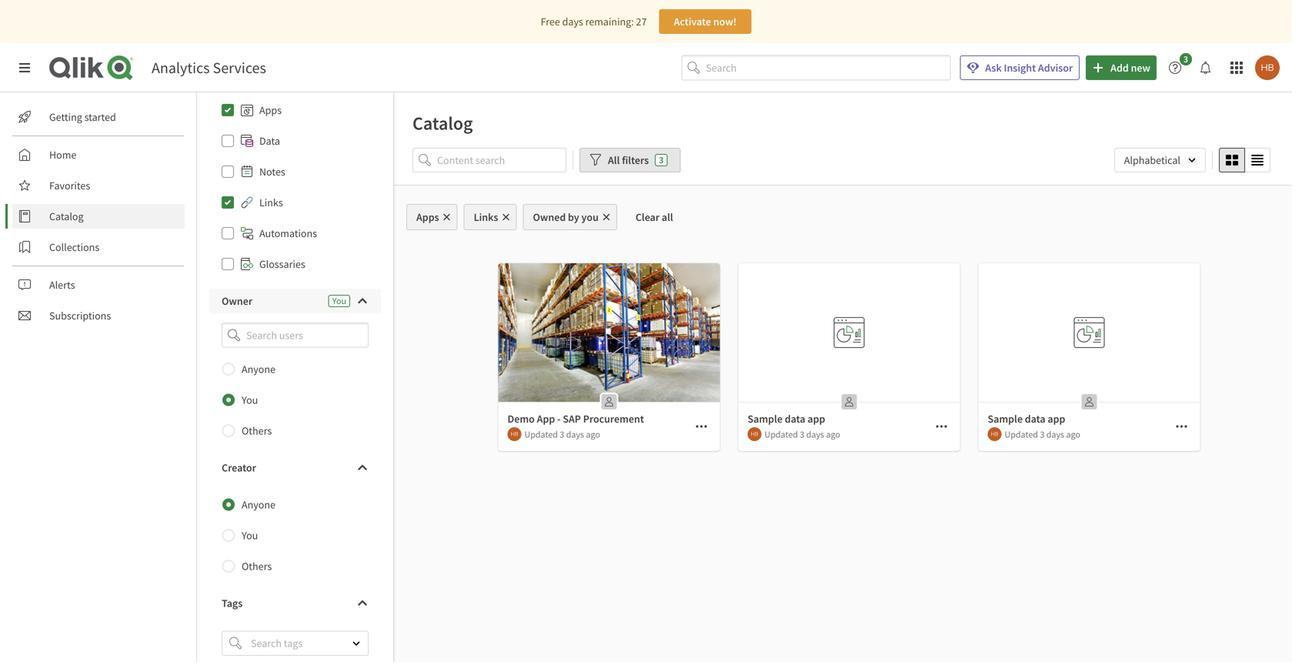 Task type: locate. For each thing, give the bounding box(es) containing it.
ago
[[586, 428, 600, 440], [826, 428, 841, 440], [1067, 428, 1081, 440]]

1 horizontal spatial sample
[[988, 412, 1023, 426]]

anyone inside owner option group
[[242, 362, 276, 376]]

more actions image
[[696, 420, 708, 433]]

sample data app
[[748, 412, 826, 426], [988, 412, 1066, 426]]

1 howard brown element from the left
[[508, 427, 522, 441]]

2 sample data app from the left
[[988, 412, 1066, 426]]

filters region
[[394, 145, 1293, 185]]

1 others from the top
[[242, 424, 272, 438]]

catalog
[[413, 112, 473, 135], [49, 209, 84, 223]]

0 vertical spatial catalog
[[413, 112, 473, 135]]

all
[[608, 153, 620, 167]]

you down creator
[[242, 529, 258, 543]]

others inside creator option group
[[242, 559, 272, 573]]

1 sample data app from the left
[[748, 412, 826, 426]]

demo app - sap procurement
[[508, 412, 644, 426]]

2 horizontal spatial howard brown element
[[988, 427, 1002, 441]]

add
[[1111, 61, 1129, 75]]

0 horizontal spatial sample data app
[[748, 412, 826, 426]]

2 horizontal spatial ago
[[1067, 428, 1081, 440]]

2 data from the left
[[1025, 412, 1046, 426]]

0 horizontal spatial data
[[785, 412, 806, 426]]

links
[[259, 196, 283, 209], [474, 210, 499, 224]]

others up tags
[[242, 559, 272, 573]]

2 personal element from the left
[[837, 390, 862, 414]]

filters
[[622, 153, 649, 167]]

home link
[[12, 142, 185, 167]]

1 app from the left
[[808, 412, 826, 426]]

you
[[582, 210, 599, 224]]

ago for personal element associated with second more actions image
[[1067, 428, 1081, 440]]

search tags element
[[229, 637, 242, 650]]

charts image
[[209, 64, 381, 95]]

others
[[242, 424, 272, 438], [242, 559, 272, 573]]

owned
[[533, 210, 566, 224]]

updated 3 days ago
[[525, 428, 600, 440], [765, 428, 841, 440], [1005, 428, 1081, 440]]

data
[[259, 134, 280, 148]]

getting started
[[49, 110, 116, 124]]

insight
[[1004, 61, 1036, 75]]

personal element for 2nd more actions image from the right
[[837, 390, 862, 414]]

0 horizontal spatial ago
[[586, 428, 600, 440]]

you inside creator option group
[[242, 529, 258, 543]]

1 vertical spatial links
[[474, 210, 499, 224]]

personal element
[[597, 390, 622, 414], [837, 390, 862, 414], [1078, 390, 1102, 414]]

3
[[1184, 53, 1189, 65], [659, 154, 664, 166], [560, 428, 565, 440], [800, 428, 805, 440], [1040, 428, 1045, 440]]

1 vertical spatial catalog
[[49, 209, 84, 223]]

personal element for more actions icon
[[597, 390, 622, 414]]

anyone for creator option group
[[242, 498, 276, 512]]

1 personal element from the left
[[597, 390, 622, 414]]

anyone down creator
[[242, 498, 276, 512]]

others inside owner option group
[[242, 424, 272, 438]]

howard brown image
[[1256, 55, 1280, 80], [508, 427, 522, 441], [748, 427, 762, 441], [988, 427, 1002, 441]]

demo
[[508, 412, 535, 426]]

1 horizontal spatial updated
[[765, 428, 798, 440]]

getting
[[49, 110, 82, 124]]

anyone for owner option group
[[242, 362, 276, 376]]

None field
[[209, 323, 381, 348]]

27
[[636, 15, 647, 28]]

2 sample from the left
[[988, 412, 1023, 426]]

1 vertical spatial apps
[[417, 210, 439, 224]]

Content search text field
[[437, 148, 567, 173]]

Search tags text field
[[248, 631, 339, 656]]

anyone inside creator option group
[[242, 498, 276, 512]]

apps button
[[407, 204, 458, 230]]

0 vertical spatial anyone
[[242, 362, 276, 376]]

1 horizontal spatial ago
[[826, 428, 841, 440]]

you up creator
[[242, 393, 258, 407]]

3 personal element from the left
[[1078, 390, 1102, 414]]

2 others from the top
[[242, 559, 272, 573]]

0 horizontal spatial apps
[[259, 103, 282, 117]]

1 horizontal spatial catalog
[[413, 112, 473, 135]]

2 horizontal spatial updated
[[1005, 428, 1039, 440]]

2 horizontal spatial updated 3 days ago
[[1005, 428, 1081, 440]]

you inside owner option group
[[242, 393, 258, 407]]

1 vertical spatial you
[[242, 393, 258, 407]]

sample
[[748, 412, 783, 426], [988, 412, 1023, 426]]

now!
[[714, 15, 737, 28]]

1 horizontal spatial more actions image
[[1176, 420, 1188, 433]]

howard brown element for personal element associated with second more actions image
[[988, 427, 1002, 441]]

0 horizontal spatial app
[[808, 412, 826, 426]]

1 ago from the left
[[586, 428, 600, 440]]

collections link
[[12, 235, 185, 259]]

apps
[[259, 103, 282, 117], [417, 210, 439, 224]]

1 sample from the left
[[748, 412, 783, 426]]

anyone
[[242, 362, 276, 376], [242, 498, 276, 512]]

3 updated from the left
[[1005, 428, 1039, 440]]

catalog down favorites
[[49, 209, 84, 223]]

1 updated 3 days ago from the left
[[525, 428, 600, 440]]

0 horizontal spatial updated
[[525, 428, 558, 440]]

links right apps button
[[474, 210, 499, 224]]

1 horizontal spatial app
[[1048, 412, 1066, 426]]

1 horizontal spatial data
[[1025, 412, 1046, 426]]

analytics services element
[[152, 58, 266, 77]]

tags
[[222, 596, 243, 610]]

3 for second more actions image
[[1040, 428, 1045, 440]]

you
[[332, 295, 346, 307], [242, 393, 258, 407], [242, 529, 258, 543]]

1 horizontal spatial sample data app
[[988, 412, 1066, 426]]

data
[[785, 412, 806, 426], [1025, 412, 1046, 426]]

data for second more actions image
[[1025, 412, 1046, 426]]

3 howard brown element from the left
[[988, 427, 1002, 441]]

0 horizontal spatial more actions image
[[936, 420, 948, 433]]

2 anyone from the top
[[242, 498, 276, 512]]

2 ago from the left
[[826, 428, 841, 440]]

advisor
[[1039, 61, 1073, 75]]

1 horizontal spatial links
[[474, 210, 499, 224]]

0 vertical spatial others
[[242, 424, 272, 438]]

3 ago from the left
[[1067, 428, 1081, 440]]

0 horizontal spatial personal element
[[597, 390, 622, 414]]

days
[[563, 15, 583, 28], [566, 428, 584, 440], [807, 428, 825, 440], [1047, 428, 1065, 440]]

more actions image
[[936, 420, 948, 433], [1176, 420, 1188, 433]]

clear all button
[[624, 204, 686, 230]]

tags button
[[209, 591, 381, 616]]

0 horizontal spatial howard brown element
[[508, 427, 522, 441]]

2 howard brown element from the left
[[748, 427, 762, 441]]

glossaries
[[259, 257, 305, 271]]

links down notes
[[259, 196, 283, 209]]

2 vertical spatial you
[[242, 529, 258, 543]]

apps left the links button
[[417, 210, 439, 224]]

-
[[557, 412, 561, 426]]

analytics
[[152, 58, 210, 77]]

2 horizontal spatial personal element
[[1078, 390, 1102, 414]]

0 horizontal spatial links
[[259, 196, 283, 209]]

collections
[[49, 240, 99, 254]]

1 horizontal spatial apps
[[417, 210, 439, 224]]

1 vertical spatial others
[[242, 559, 272, 573]]

0 horizontal spatial catalog
[[49, 209, 84, 223]]

0 horizontal spatial updated 3 days ago
[[525, 428, 600, 440]]

catalog link
[[12, 204, 185, 229]]

1 anyone from the top
[[242, 362, 276, 376]]

others up creator
[[242, 424, 272, 438]]

1 vertical spatial anyone
[[242, 498, 276, 512]]

you up search users text box
[[332, 295, 346, 307]]

0 vertical spatial links
[[259, 196, 283, 209]]

you for owner option group
[[242, 393, 258, 407]]

clear all
[[636, 210, 673, 224]]

updated
[[525, 428, 558, 440], [765, 428, 798, 440], [1005, 428, 1039, 440]]

howard brown element
[[508, 427, 522, 441], [748, 427, 762, 441], [988, 427, 1002, 441]]

qlik sense app image
[[499, 263, 720, 402]]

howard brown element for personal element associated with more actions icon
[[508, 427, 522, 441]]

favorites
[[49, 179, 90, 192]]

0 vertical spatial apps
[[259, 103, 282, 117]]

1 horizontal spatial howard brown element
[[748, 427, 762, 441]]

1 data from the left
[[785, 412, 806, 426]]

search tags image
[[229, 637, 242, 650]]

apps up data
[[259, 103, 282, 117]]

app
[[537, 412, 555, 426]]

app
[[808, 412, 826, 426], [1048, 412, 1066, 426]]

1 horizontal spatial personal element
[[837, 390, 862, 414]]

0 horizontal spatial sample
[[748, 412, 783, 426]]

anyone down search users text box
[[242, 362, 276, 376]]

getting started link
[[12, 105, 185, 129]]

owned by you button
[[523, 204, 617, 230]]

personal element for second more actions image
[[1078, 390, 1102, 414]]

catalog up content search 'text field'
[[413, 112, 473, 135]]

1 horizontal spatial updated 3 days ago
[[765, 428, 841, 440]]

ago for personal element associated with more actions icon
[[586, 428, 600, 440]]



Task type: vqa. For each thing, say whether or not it's contained in the screenshot.
the 'Try'
no



Task type: describe. For each thing, give the bounding box(es) containing it.
2 updated 3 days ago from the left
[[765, 428, 841, 440]]

catalog inside navigation pane element
[[49, 209, 84, 223]]

apps inside button
[[417, 210, 439, 224]]

add new
[[1111, 61, 1151, 75]]

all filters
[[608, 153, 649, 167]]

automations
[[259, 226, 317, 240]]

owned by you
[[533, 210, 599, 224]]

remaining:
[[586, 15, 634, 28]]

others for creator option group
[[242, 559, 272, 573]]

howard brown element for 2nd more actions image from the right's personal element
[[748, 427, 762, 441]]

1 updated from the left
[[525, 428, 558, 440]]

close sidebar menu image
[[18, 62, 31, 74]]

procurement
[[583, 412, 644, 426]]

2 updated from the left
[[765, 428, 798, 440]]

home
[[49, 148, 76, 162]]

Search users text field
[[243, 323, 350, 348]]

3 inside 3 dropdown button
[[1184, 53, 1189, 65]]

searchbar element
[[682, 55, 951, 80]]

by
[[568, 210, 580, 224]]

subscriptions
[[49, 309, 111, 323]]

links button
[[464, 204, 517, 230]]

notes
[[259, 165, 285, 179]]

ask insight advisor button
[[960, 55, 1080, 80]]

creator button
[[209, 456, 381, 480]]

free
[[541, 15, 560, 28]]

alphabetical
[[1125, 153, 1181, 167]]

ask
[[986, 61, 1002, 75]]

others for owner option group
[[242, 424, 272, 438]]

switch view group
[[1220, 148, 1271, 172]]

alerts link
[[12, 273, 185, 297]]

navigation pane element
[[0, 99, 196, 334]]

favorites link
[[12, 173, 185, 198]]

sap
[[563, 412, 581, 426]]

3 inside filters region
[[659, 154, 664, 166]]

alerts
[[49, 278, 75, 292]]

ask insight advisor
[[986, 61, 1073, 75]]

3 for more actions icon
[[560, 428, 565, 440]]

add new button
[[1087, 55, 1157, 80]]

all
[[662, 210, 673, 224]]

Alphabetical field
[[1115, 148, 1206, 172]]

activate now!
[[674, 15, 737, 28]]

ago for 2nd more actions image from the right's personal element
[[826, 428, 841, 440]]

0 vertical spatial you
[[332, 295, 346, 307]]

creator option group
[[209, 489, 381, 582]]

activate now! link
[[659, 9, 752, 34]]

3 button
[[1163, 53, 1197, 80]]

activate
[[674, 15, 711, 28]]

1 more actions image from the left
[[936, 420, 948, 433]]

owner option group
[[209, 354, 381, 446]]

subscriptions link
[[12, 303, 185, 328]]

started
[[84, 110, 116, 124]]

3 for 2nd more actions image from the right
[[800, 428, 805, 440]]

you for creator option group
[[242, 529, 258, 543]]

clear
[[636, 210, 660, 224]]

new
[[1131, 61, 1151, 75]]

services
[[213, 58, 266, 77]]

owner
[[222, 294, 253, 308]]

2 app from the left
[[1048, 412, 1066, 426]]

analytics services
[[152, 58, 266, 77]]

data for 2nd more actions image from the right
[[785, 412, 806, 426]]

Search text field
[[706, 55, 951, 80]]

links inside the links button
[[474, 210, 499, 224]]

open image
[[352, 639, 361, 648]]

free days remaining: 27
[[541, 15, 647, 28]]

creator
[[222, 461, 256, 475]]

3 updated 3 days ago from the left
[[1005, 428, 1081, 440]]

2 more actions image from the left
[[1176, 420, 1188, 433]]



